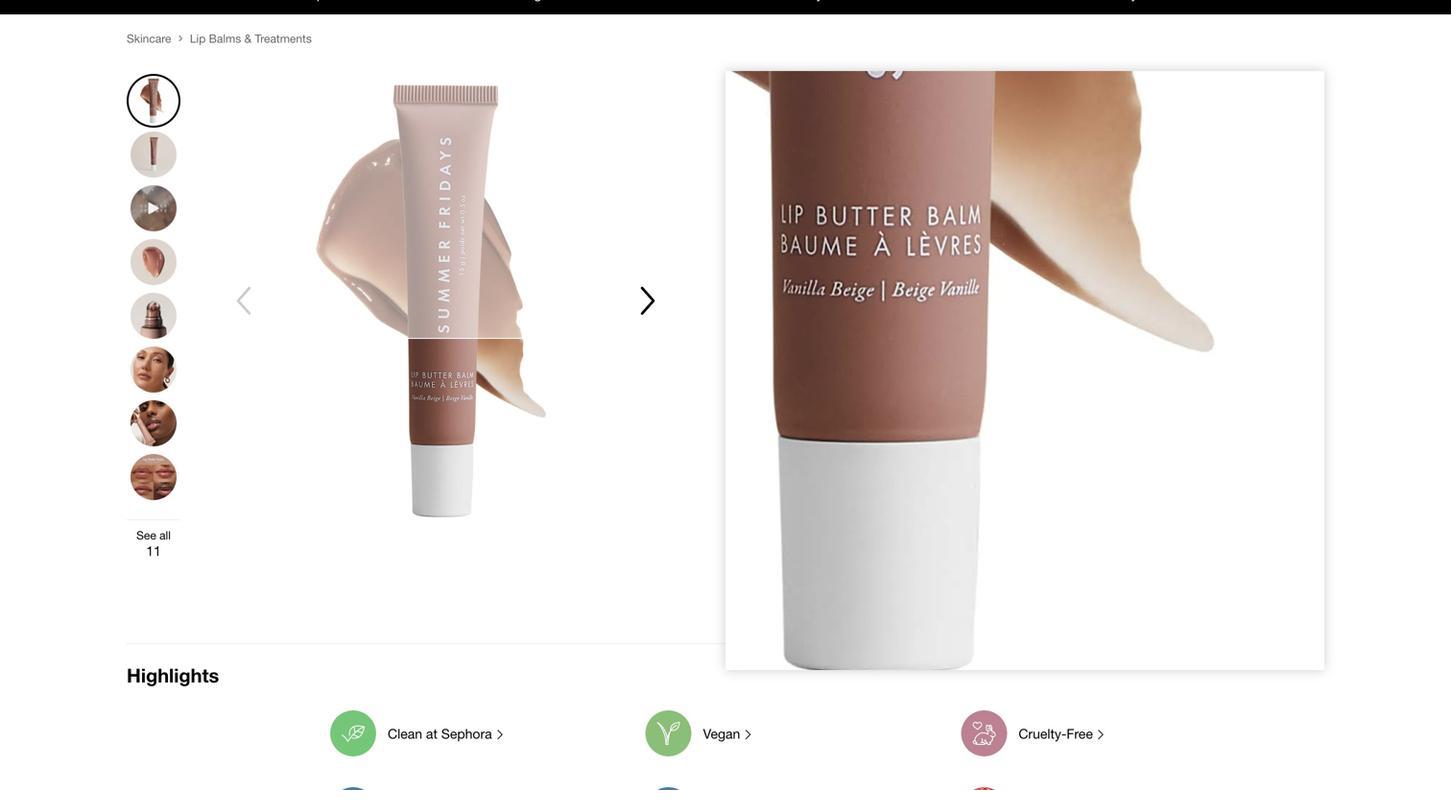 Task type: locate. For each thing, give the bounding box(es) containing it.
0 vertical spatial with
[[912, 192, 933, 205]]

with
[[912, 192, 933, 205], [853, 208, 874, 221]]

for right the balm
[[842, 95, 860, 113]]

0 horizontal spatial or
[[731, 208, 741, 221]]

cruelty-free button
[[961, 711, 1246, 757]]

2 vertical spatial of
[[822, 578, 832, 592]]

.5
[[756, 259, 765, 273]]

rated
[[774, 151, 800, 164]]

out
[[857, 234, 877, 245], [800, 578, 819, 592]]

1 horizontal spatial of
[[822, 578, 832, 592]]

sephora
[[441, 726, 492, 742]]

smell
[[962, 151, 989, 164]]

0 horizontal spatial for
[[811, 192, 824, 205]]

1 , from the left
[[956, 151, 959, 164]]

4.5 stars element
[[738, 133, 804, 147]]

1 horizontal spatial lip
[[731, 95, 752, 113]]

by
[[804, 151, 816, 164]]

0 horizontal spatial ,
[[956, 151, 959, 164]]

| left ask
[[838, 132, 841, 145]]

0 vertical spatial &
[[244, 32, 252, 45]]

notify
[[763, 591, 795, 605]]

create
[[803, 508, 840, 524]]

it
[[767, 433, 776, 449]]

& left shine
[[936, 95, 946, 113]]

&
[[244, 32, 252, 45], [936, 95, 946, 113], [799, 529, 808, 545]]

of inside vanilla beige out of stock
[[880, 234, 893, 245]]

0 vertical spatial stock
[[896, 234, 929, 245]]

| ask a question |
[[838, 132, 931, 146]]

1 horizontal spatial out
[[857, 234, 877, 245]]

size .5 oz/ 15 g
[[731, 259, 810, 273]]

to
[[915, 508, 927, 524]]

learn more image
[[1001, 208, 1015, 221]]

or for or
[[918, 208, 935, 221]]

of left $6.00 in the right of the page
[[808, 208, 818, 221]]

lip down "summer"
[[731, 95, 752, 113]]

1 horizontal spatial &
[[799, 529, 808, 545]]

& down create at the right of the page
[[799, 529, 808, 545]]

0 vertical spatial for
[[842, 95, 860, 113]]

1 vertical spatial for
[[811, 192, 824, 205]]

|
[[838, 132, 841, 145], [929, 132, 931, 145]]

lip
[[190, 32, 206, 45], [731, 95, 752, 113]]

lip inside lip balms & treatments link
[[190, 32, 206, 45]]

question
[[878, 133, 923, 146]]

standard
[[731, 293, 778, 306]]

& right balms
[[244, 32, 252, 45]]

a
[[869, 133, 875, 146]]

for:
[[877, 151, 894, 164]]

with down $24.00 get it for $22.80 (5% off) with auto-replenish
[[853, 208, 874, 221]]

0 vertical spatial out
[[857, 234, 877, 245]]

of
[[808, 208, 818, 221], [880, 234, 893, 245], [822, 578, 832, 592]]

2 vertical spatial &
[[799, 529, 808, 545]]

auto-
[[936, 192, 965, 205]]

0 horizontal spatial &
[[244, 32, 252, 45]]

vanilla
[[771, 230, 809, 246]]

1 vertical spatial with
[[853, 208, 874, 221]]

of right me
[[822, 578, 832, 592]]

1 vertical spatial out
[[800, 578, 819, 592]]

g
[[804, 259, 810, 273]]

1 horizontal spatial |
[[929, 132, 931, 145]]

2 | from the left
[[929, 132, 931, 145]]

stock inside out of stock notify me when available
[[835, 578, 865, 592]]

hydration
[[865, 95, 932, 113]]

2 horizontal spatial or
[[918, 208, 935, 221]]

summer
[[731, 78, 785, 94]]

1 horizontal spatial or
[[787, 508, 799, 524]]

clean
[[388, 726, 423, 742]]

highlights
[[127, 664, 219, 687]]

0 horizontal spatial of
[[808, 208, 818, 221]]

2 horizontal spatial &
[[936, 95, 946, 113]]

0 horizontal spatial with
[[853, 208, 874, 221]]

1 vertical spatial lip
[[731, 95, 752, 113]]

1 horizontal spatial with
[[912, 192, 933, 205]]

replenish
[[965, 192, 1015, 205]]

stock down klarna icon
[[896, 234, 929, 245]]

enjoy
[[930, 508, 963, 524]]

with right off)
[[912, 192, 933, 205]]

it
[[801, 192, 807, 205]]

treatments
[[255, 32, 312, 45]]

0 horizontal spatial lip
[[190, 32, 206, 45]]

clean at sephora image
[[330, 711, 376, 757]]

vanilla beige out of stock
[[771, 230, 929, 246]]

1 vertical spatial stock
[[835, 578, 865, 592]]

& inside summer fridays lip butter balm for hydration & shine
[[936, 95, 946, 113]]

| up satisfaction
[[929, 132, 931, 145]]

0 horizontal spatial |
[[838, 132, 841, 145]]

size
[[731, 259, 752, 273]]

customers
[[819, 151, 874, 164]]

sign in or create an account to enjoy free standard shipping shipping & returns
[[742, 508, 1120, 545]]

for
[[842, 95, 860, 113], [811, 192, 824, 205]]

account
[[862, 508, 911, 524]]

2 horizontal spatial of
[[880, 234, 893, 245]]

out right beige
[[857, 234, 877, 245]]

satisfaction button
[[893, 146, 960, 169]]

1 horizontal spatial ,
[[989, 151, 993, 164]]

11
[[146, 543, 161, 559]]

1 vertical spatial of
[[880, 234, 893, 245]]

an
[[844, 508, 859, 524]]

klarna image
[[878, 210, 918, 219]]

lip inside summer fridays lip butter balm for hydration & shine
[[731, 95, 752, 113]]

clean at sephora
[[388, 726, 492, 742]]

lip left balms
[[190, 32, 206, 45]]

0 vertical spatial lip
[[190, 32, 206, 45]]

of down klarna icon
[[880, 234, 893, 245]]

15
[[788, 259, 800, 273]]

in
[[773, 508, 783, 524]]

off)
[[891, 192, 908, 205]]

stock right me
[[835, 578, 865, 592]]

for right it
[[811, 192, 824, 205]]

highly
[[738, 151, 771, 164]]

ask a question link
[[841, 128, 929, 151]]

, left color
[[989, 151, 993, 164]]

1 horizontal spatial stock
[[896, 234, 929, 245]]

0 vertical spatial of
[[808, 208, 818, 221]]

, left smell
[[956, 151, 959, 164]]

1 vertical spatial &
[[936, 95, 946, 113]]

0 horizontal spatial out
[[800, 578, 819, 592]]

out right notify
[[800, 578, 819, 592]]

1 horizontal spatial for
[[842, 95, 860, 113]]

get
[[782, 192, 798, 205]]

cruelty-free
[[1019, 726, 1093, 742]]

0 horizontal spatial stock
[[835, 578, 865, 592]]

or
[[731, 208, 741, 221], [918, 208, 935, 221], [787, 508, 799, 524]]

or inside the sign in or create an account to enjoy free standard shipping shipping & returns
[[787, 508, 799, 524]]



Task type: describe. For each thing, give the bounding box(es) containing it.
get
[[741, 433, 764, 449]]

me
[[798, 591, 815, 605]]

standard size
[[731, 293, 801, 306]]

satisfaction
[[897, 151, 956, 164]]

shipping & returns button
[[735, 521, 866, 553]]

vegan image
[[646, 711, 692, 757]]

fridays
[[788, 78, 835, 94]]

for inside summer fridays lip butter balm for hydration & shine
[[842, 95, 860, 113]]

smell button
[[959, 146, 993, 169]]

summer fridays link
[[731, 78, 835, 95]]

get it shipped
[[741, 433, 832, 449]]

color button
[[992, 146, 1025, 169]]

of for beige
[[880, 234, 893, 245]]

1.4m
[[952, 133, 978, 146]]

payments
[[754, 208, 805, 221]]

$24.00 get it for $22.80 (5% off) with auto-replenish
[[731, 188, 1015, 206]]

beige
[[813, 230, 847, 246]]

$24.00
[[731, 188, 778, 206]]

of inside out of stock notify me when available
[[822, 578, 832, 592]]

4.4k link
[[738, 133, 833, 147]]

cruelty free image
[[961, 711, 1008, 757]]

out of stock notify me when available
[[763, 578, 902, 605]]

sign
[[742, 508, 769, 524]]

1 | from the left
[[838, 132, 841, 145]]

sign in button
[[742, 508, 783, 525]]

free
[[1067, 726, 1093, 742]]

shipping
[[1066, 508, 1120, 524]]

4
[[744, 208, 751, 221]]

or 4 payments of $6.00 with
[[731, 208, 874, 221]]

of for 4
[[808, 208, 818, 221]]

balm
[[802, 95, 838, 113]]

out inside out of stock notify me when available
[[800, 578, 819, 592]]

vegan
[[703, 726, 741, 742]]

ask
[[847, 133, 866, 146]]

oz/
[[768, 259, 784, 273]]

see all 11
[[136, 529, 171, 559]]

2 , from the left
[[989, 151, 993, 164]]

cruelty-
[[1019, 726, 1067, 742]]

skincare
[[127, 32, 171, 45]]

skincare link
[[119, 24, 179, 53]]

for inside $24.00 get it for $22.80 (5% off) with auto-replenish
[[811, 192, 824, 205]]

with inside $24.00 get it for $22.80 (5% off) with auto-replenish
[[912, 192, 933, 205]]

summer fridays lip butter balm for hydration & shine
[[731, 78, 988, 113]]

shipping
[[742, 529, 795, 545]]

out inside vanilla beige out of stock
[[857, 234, 877, 245]]

$22.80
[[828, 192, 863, 205]]

see
[[136, 529, 156, 542]]

standard
[[1005, 508, 1062, 524]]

free
[[966, 508, 1001, 524]]

& inside the sign in or create an account to enjoy free standard shipping shipping & returns
[[799, 529, 808, 545]]

size
[[781, 293, 801, 306]]

(5%
[[866, 192, 887, 205]]

balms
[[209, 32, 241, 45]]

4.4k
[[808, 133, 833, 146]]

lip balms & treatments link
[[182, 24, 320, 53]]

stock inside vanilla beige out of stock
[[896, 234, 929, 245]]

clean at sephora button
[[330, 711, 615, 757]]

color
[[996, 151, 1022, 164]]

afterpay image
[[935, 210, 998, 222]]

shipped
[[780, 433, 832, 449]]

or for or 4 payments of $6.00 with
[[731, 208, 741, 221]]

shine
[[950, 95, 988, 113]]

create an account button
[[803, 508, 911, 525]]

$6.00
[[821, 208, 850, 221]]

vegan button
[[646, 711, 931, 757]]

highly rated by customers for: satisfaction , smell , color
[[738, 151, 1022, 164]]

lip balms & treatments
[[190, 32, 312, 45]]

video image
[[131, 185, 177, 231]]

available
[[853, 591, 902, 605]]

when
[[818, 591, 850, 605]]

returns
[[811, 529, 858, 545]]

at
[[426, 726, 438, 742]]

butter
[[756, 95, 798, 113]]

all
[[159, 529, 171, 542]]



Task type: vqa. For each thing, say whether or not it's contained in the screenshot.
with
yes



